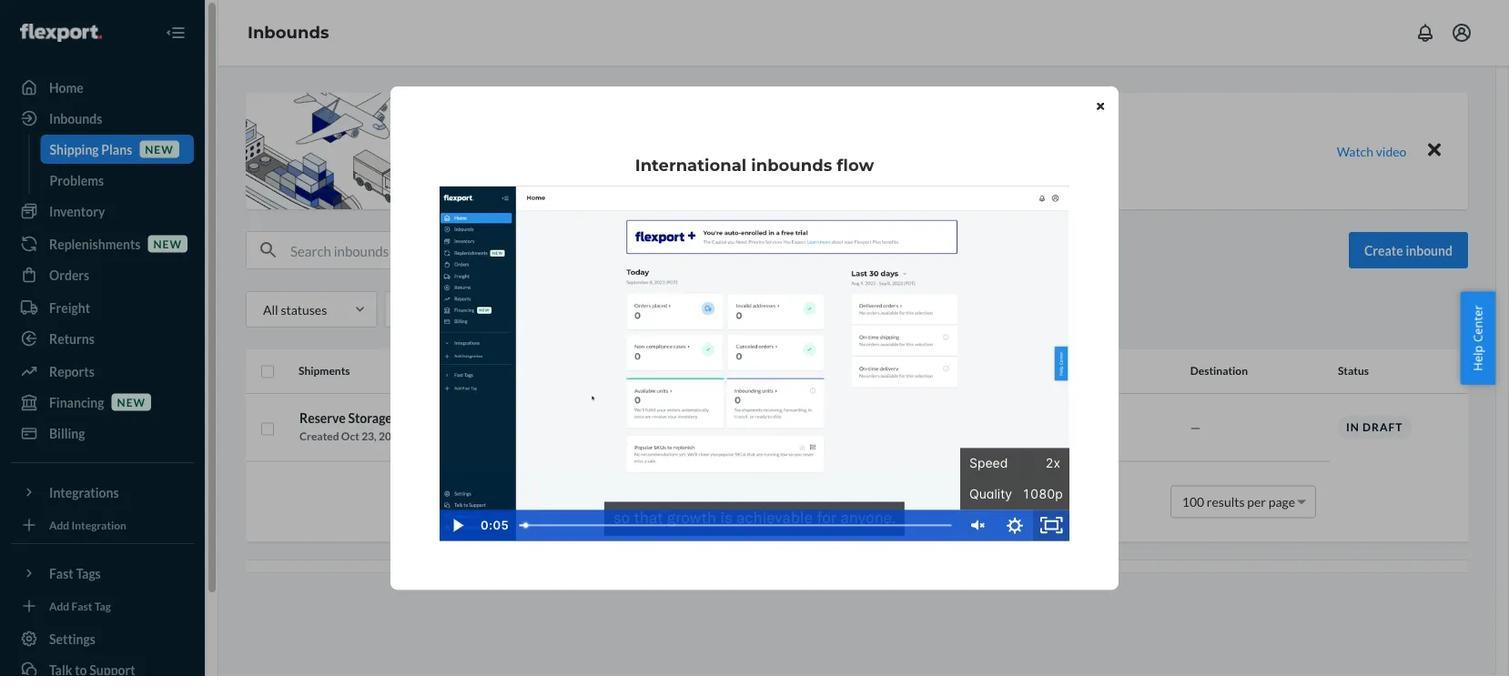 Task type: vqa. For each thing, say whether or not it's contained in the screenshot.
'International Inbounds Flow' at top
yes



Task type: describe. For each thing, give the bounding box(es) containing it.
inbounds
[[751, 156, 832, 176]]

help center button
[[1461, 292, 1496, 385]]

video element
[[440, 187, 1070, 541]]

international
[[635, 156, 747, 176]]

quality
[[970, 487, 1013, 502]]

center
[[1470, 305, 1486, 342]]

speed
[[970, 456, 1008, 471]]

help
[[1470, 346, 1486, 371]]

2x
[[1046, 456, 1061, 471]]



Task type: locate. For each thing, give the bounding box(es) containing it.
international inbounds flow
[[635, 156, 874, 176]]

help center
[[1470, 305, 1486, 371]]

1080p
[[1023, 487, 1063, 502]]

flow
[[837, 156, 874, 176]]

international inbounds flow dialog
[[391, 86, 1119, 590]]

close image
[[1097, 101, 1104, 112]]



